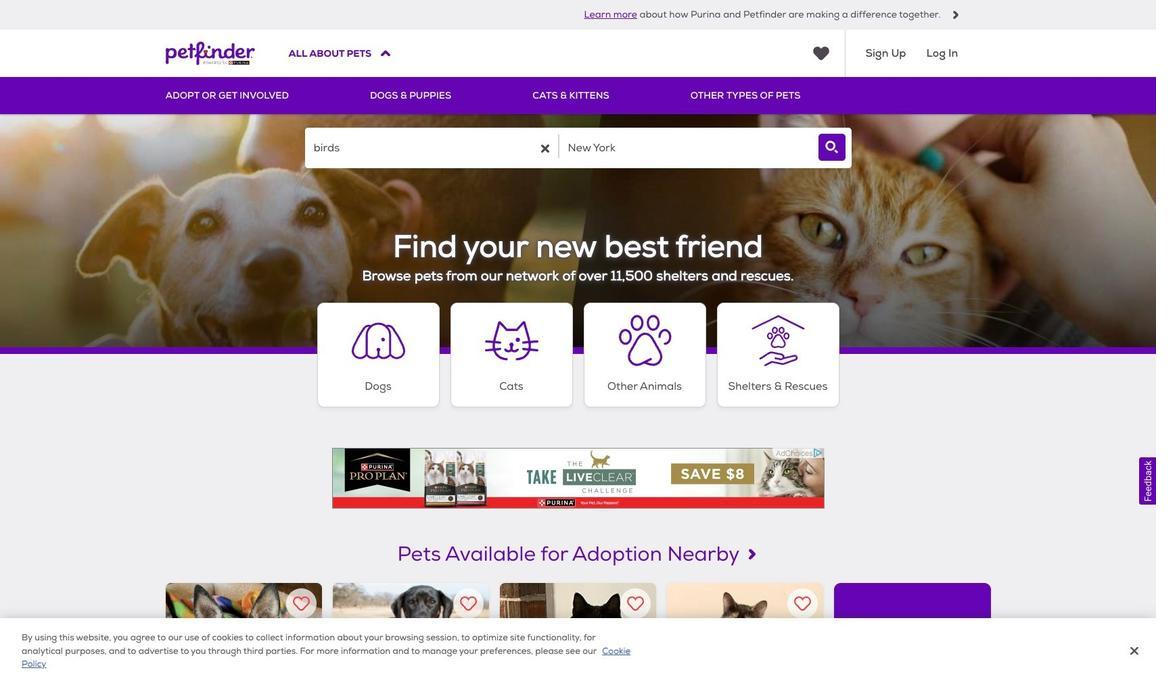 Task type: describe. For each thing, give the bounding box(es) containing it.
favorite chloe sc image
[[293, 596, 310, 613]]

Search Terrier, Kitten, etc. text field
[[305, 128, 558, 168]]

9c2b2 image
[[951, 11, 960, 19]]

favorite preston image
[[460, 596, 477, 613]]

favorite hilary image
[[794, 596, 811, 613]]

chloe sc, adoptable, adult female rat terrier, in greenville, sc. image
[[165, 583, 322, 688]]

advertisement element
[[332, 448, 824, 509]]

privacy alert dialog
[[0, 619, 1156, 688]]



Task type: vqa. For each thing, say whether or not it's contained in the screenshot.
the top pet
no



Task type: locate. For each thing, give the bounding box(es) containing it.
primary element
[[165, 77, 991, 114]]

petfinder logo image
[[165, 30, 255, 77]]

preston, adoptable, adult male hound & mixed breed, in greenville, sc. image
[[333, 583, 489, 688]]

favorite panda image
[[627, 596, 644, 613]]

panda, adoptable, adult male domestic medium hair, in fountain inn, sc. image
[[500, 583, 656, 688]]

Enter City, State, or ZIP text field
[[559, 128, 812, 168]]

hilary, adoptable, adult female tortoiseshell & domestic short hair, in simpsonville, sc. image
[[667, 583, 823, 688]]



